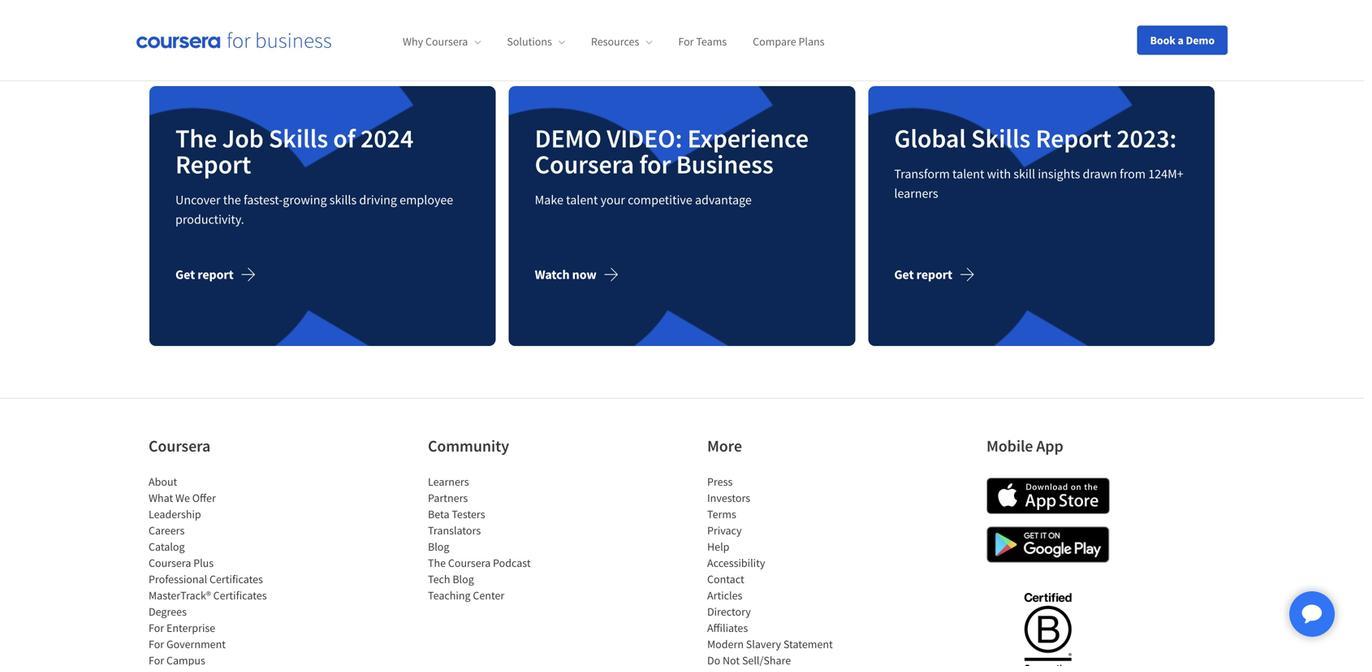 Task type: locate. For each thing, give the bounding box(es) containing it.
1 horizontal spatial get report button
[[895, 255, 989, 294]]

2 get report from the left
[[895, 267, 953, 283]]

0 vertical spatial blog
[[428, 540, 450, 554]]

what
[[149, 491, 173, 505]]

blog down translators link
[[428, 540, 450, 554]]

catalog link
[[149, 540, 185, 554]]

for down for enterprise link
[[149, 637, 164, 652]]

for
[[640, 148, 671, 180]]

list item
[[149, 652, 287, 666], [707, 652, 846, 666]]

0 horizontal spatial get
[[175, 267, 195, 283]]

contact
[[707, 572, 745, 587]]

advantage
[[695, 192, 752, 208]]

0 horizontal spatial get report button
[[175, 255, 269, 294]]

talent left your
[[566, 192, 598, 208]]

124m+
[[1149, 166, 1184, 182]]

1 horizontal spatial skills
[[972, 122, 1031, 155]]

2 get from the left
[[895, 267, 914, 283]]

0 horizontal spatial the
[[175, 122, 217, 155]]

1 list from the left
[[149, 474, 287, 666]]

2 report from the left
[[917, 267, 953, 283]]

demo
[[1186, 33, 1215, 48]]

for down degrees
[[149, 621, 164, 635]]

get report button
[[175, 255, 269, 294], [895, 255, 989, 294]]

2 list from the left
[[428, 474, 566, 604]]

0 vertical spatial the
[[175, 122, 217, 155]]

blog link
[[428, 540, 450, 554]]

fastest-
[[244, 192, 283, 208]]

0 horizontal spatial list
[[149, 474, 287, 666]]

affiliates link
[[707, 621, 748, 635]]

for enterprise link
[[149, 621, 215, 635]]

2 get report button from the left
[[895, 255, 989, 294]]

report up insights at the top of page
[[1036, 122, 1112, 155]]

book a demo
[[1151, 33, 1215, 48]]

learners link
[[428, 475, 469, 489]]

plus
[[193, 556, 214, 570]]

why coursera link
[[403, 34, 481, 49]]

center
[[473, 588, 505, 603]]

list containing learners
[[428, 474, 566, 604]]

1 horizontal spatial list
[[428, 474, 566, 604]]

the left job
[[175, 122, 217, 155]]

business
[[676, 148, 774, 180]]

report up uncover
[[175, 148, 251, 180]]

1 horizontal spatial get report
[[895, 267, 953, 283]]

learners partners beta testers translators blog the coursera podcast tech blog teaching center
[[428, 475, 531, 603]]

0 horizontal spatial list item
[[149, 652, 287, 666]]

2 horizontal spatial list
[[707, 474, 846, 666]]

mastertrack®
[[149, 588, 211, 603]]

compare plans link
[[753, 34, 825, 49]]

terms
[[707, 507, 737, 522]]

global
[[895, 122, 966, 155]]

list item for more
[[707, 652, 846, 666]]

leadership
[[149, 507, 201, 522]]

experience
[[688, 122, 809, 155]]

0 vertical spatial certificates
[[210, 572, 263, 587]]

coursera inside the learners partners beta testers translators blog the coursera podcast tech blog teaching center
[[448, 556, 491, 570]]

book a demo button
[[1138, 26, 1228, 55]]

1 get from the left
[[175, 267, 195, 283]]

1 get report button from the left
[[175, 255, 269, 294]]

help link
[[707, 540, 730, 554]]

watch now
[[535, 267, 597, 283]]

articles link
[[707, 588, 743, 603]]

1 horizontal spatial the
[[428, 556, 446, 570]]

1 horizontal spatial get
[[895, 267, 914, 283]]

partners link
[[428, 491, 468, 505]]

list for community
[[428, 474, 566, 604]]

skills left of
[[269, 122, 328, 155]]

directory link
[[707, 605, 751, 619]]

coursera inside demo video: experience coursera for business
[[535, 148, 634, 180]]

certificates down professional certificates link
[[213, 588, 267, 603]]

get report button for the job skills of 2024 report
[[175, 255, 269, 294]]

leadership link
[[149, 507, 201, 522]]

mobile
[[987, 436, 1033, 456]]

blog up teaching center link
[[453, 572, 474, 587]]

for left teams
[[679, 34, 694, 49]]

list containing about
[[149, 474, 287, 666]]

compare
[[753, 34, 797, 49]]

solutions link
[[507, 34, 565, 49]]

report for the job skills of 2024 report
[[198, 267, 234, 283]]

0 horizontal spatial skills
[[269, 122, 328, 155]]

1 skills from the left
[[269, 122, 328, 155]]

resources link
[[591, 34, 653, 49]]

testers
[[452, 507, 485, 522]]

affiliates
[[707, 621, 748, 635]]

2 vertical spatial for
[[149, 637, 164, 652]]

your
[[601, 192, 625, 208]]

1 vertical spatial talent
[[566, 192, 598, 208]]

certificates up mastertrack® certificates link
[[210, 572, 263, 587]]

catalog
[[149, 540, 185, 554]]

1 get report from the left
[[175, 267, 234, 283]]

coursera up tech blog link
[[448, 556, 491, 570]]

productivity.
[[175, 211, 244, 228]]

privacy link
[[707, 523, 742, 538]]

demo video: experience coursera for business
[[535, 122, 809, 180]]

the coursera podcast link
[[428, 556, 531, 570]]

insights
[[1038, 166, 1081, 182]]

a
[[1178, 33, 1184, 48]]

professional
[[149, 572, 207, 587]]

job
[[222, 122, 264, 155]]

learners
[[428, 475, 469, 489]]

modern slavery statement link
[[707, 637, 833, 652]]

tech blog link
[[428, 572, 474, 587]]

for government link
[[149, 637, 226, 652]]

1 horizontal spatial blog
[[453, 572, 474, 587]]

list
[[149, 474, 287, 666], [428, 474, 566, 604], [707, 474, 846, 666]]

1 report from the left
[[198, 267, 234, 283]]

driving
[[359, 192, 397, 208]]

1 horizontal spatial report
[[917, 267, 953, 283]]

accessibility
[[707, 556, 765, 570]]

careers
[[149, 523, 185, 538]]

1 vertical spatial blog
[[453, 572, 474, 587]]

talent left with
[[953, 166, 985, 182]]

get report for global skills report 2023:
[[895, 267, 953, 283]]

beta
[[428, 507, 450, 522]]

3 list from the left
[[707, 474, 846, 666]]

transform talent with skill insights drawn from 124m+ learners
[[895, 166, 1184, 202]]

talent inside transform talent with skill insights drawn from 124m+ learners
[[953, 166, 985, 182]]

0 vertical spatial talent
[[953, 166, 985, 182]]

coursera down catalog link
[[149, 556, 191, 570]]

skills up with
[[972, 122, 1031, 155]]

uncover
[[175, 192, 221, 208]]

2 list item from the left
[[707, 652, 846, 666]]

0 horizontal spatial report
[[198, 267, 234, 283]]

1 horizontal spatial list item
[[707, 652, 846, 666]]

0 horizontal spatial talent
[[566, 192, 598, 208]]

tech
[[428, 572, 450, 587]]

coursera up your
[[535, 148, 634, 180]]

get it on google play image
[[987, 527, 1110, 563]]

demo
[[535, 122, 602, 155]]

beta testers link
[[428, 507, 485, 522]]

get report
[[175, 267, 234, 283], [895, 267, 953, 283]]

get
[[175, 267, 195, 283], [895, 267, 914, 283]]

coursera right why
[[426, 34, 468, 49]]

1 horizontal spatial talent
[[953, 166, 985, 182]]

report inside the job skills of 2024 report
[[175, 148, 251, 180]]

solutions
[[507, 34, 552, 49]]

0 horizontal spatial report
[[175, 148, 251, 180]]

translators link
[[428, 523, 481, 538]]

about
[[149, 475, 177, 489]]

book
[[1151, 33, 1176, 48]]

download on the app store image
[[987, 478, 1110, 514]]

0 horizontal spatial get report
[[175, 267, 234, 283]]

1 vertical spatial the
[[428, 556, 446, 570]]

1 list item from the left
[[149, 652, 287, 666]]

0 vertical spatial for
[[679, 34, 694, 49]]

certificates
[[210, 572, 263, 587], [213, 588, 267, 603]]

list for coursera
[[149, 474, 287, 666]]

list item down government
[[149, 652, 287, 666]]

plans
[[799, 34, 825, 49]]

logo of certified b corporation image
[[1015, 583, 1082, 666]]

for teams
[[679, 34, 727, 49]]

skills inside the job skills of 2024 report
[[269, 122, 328, 155]]

list containing press
[[707, 474, 846, 666]]

what we offer link
[[149, 491, 216, 505]]

podcast
[[493, 556, 531, 570]]

teaching center link
[[428, 588, 505, 603]]

the down "blog" link
[[428, 556, 446, 570]]

talent for global
[[953, 166, 985, 182]]

list item down modern slavery statement link
[[707, 652, 846, 666]]



Task type: describe. For each thing, give the bounding box(es) containing it.
learners
[[895, 185, 939, 202]]

articles
[[707, 588, 743, 603]]

list item for coursera
[[149, 652, 287, 666]]

compare plans
[[753, 34, 825, 49]]

get for global skills report 2023:
[[895, 267, 914, 283]]

watch
[[535, 267, 570, 283]]

contact link
[[707, 572, 745, 587]]

community
[[428, 436, 509, 456]]

employee
[[400, 192, 453, 208]]

for teams link
[[679, 34, 727, 49]]

get report button for global skills report 2023:
[[895, 255, 989, 294]]

1 vertical spatial certificates
[[213, 588, 267, 603]]

make
[[535, 192, 564, 208]]

drawn
[[1083, 166, 1118, 182]]

get report for the job skills of 2024 report
[[175, 267, 234, 283]]

1 vertical spatial for
[[149, 621, 164, 635]]

help
[[707, 540, 730, 554]]

2024
[[361, 122, 414, 155]]

2 skills from the left
[[972, 122, 1031, 155]]

mobile app
[[987, 436, 1064, 456]]

the
[[223, 192, 241, 208]]

uncover the fastest-growing skills driving employee productivity.
[[175, 192, 453, 228]]

2023:
[[1117, 122, 1177, 155]]

coursera plus link
[[149, 556, 214, 570]]

we
[[175, 491, 190, 505]]

coursera up 'about' link at the bottom left of the page
[[149, 436, 211, 456]]

mastertrack® certificates link
[[149, 588, 267, 603]]

list for more
[[707, 474, 846, 666]]

why coursera
[[403, 34, 468, 49]]

press investors terms privacy help accessibility contact articles directory affiliates modern slavery statement
[[707, 475, 833, 652]]

from
[[1120, 166, 1146, 182]]

investors
[[707, 491, 751, 505]]

coursera for business image
[[136, 32, 331, 48]]

enterprise
[[166, 621, 215, 635]]

get for the job skills of 2024 report
[[175, 267, 195, 283]]

why
[[403, 34, 423, 49]]

app
[[1037, 436, 1064, 456]]

careers link
[[149, 523, 185, 538]]

global skills report 2023:
[[895, 122, 1177, 155]]

of
[[333, 122, 356, 155]]

report for global skills report 2023:
[[917, 267, 953, 283]]

about what we offer leadership careers catalog coursera plus professional certificates mastertrack® certificates degrees for enterprise for government
[[149, 475, 267, 652]]

press link
[[707, 475, 733, 489]]

more
[[707, 436, 742, 456]]

slavery
[[746, 637, 781, 652]]

the inside the job skills of 2024 report
[[175, 122, 217, 155]]

talent for demo
[[566, 192, 598, 208]]

statement
[[784, 637, 833, 652]]

modern
[[707, 637, 744, 652]]

about link
[[149, 475, 177, 489]]

0 horizontal spatial blog
[[428, 540, 450, 554]]

transform
[[895, 166, 950, 182]]

teams
[[696, 34, 727, 49]]

1 horizontal spatial report
[[1036, 122, 1112, 155]]

the job skills of 2024 report
[[175, 122, 414, 180]]

watch now button
[[535, 255, 633, 294]]

resources
[[591, 34, 640, 49]]

partners
[[428, 491, 468, 505]]

professional certificates link
[[149, 572, 263, 587]]

video:
[[607, 122, 683, 155]]

degrees link
[[149, 605, 187, 619]]

government
[[166, 637, 226, 652]]

offer
[[192, 491, 216, 505]]

the inside the learners partners beta testers translators blog the coursera podcast tech blog teaching center
[[428, 556, 446, 570]]

directory
[[707, 605, 751, 619]]

now
[[572, 267, 597, 283]]

with
[[987, 166, 1011, 182]]

coursera inside about what we offer leadership careers catalog coursera plus professional certificates mastertrack® certificates degrees for enterprise for government
[[149, 556, 191, 570]]

skill
[[1014, 166, 1036, 182]]

investors link
[[707, 491, 751, 505]]



Task type: vqa. For each thing, say whether or not it's contained in the screenshot.
'WHY'
yes



